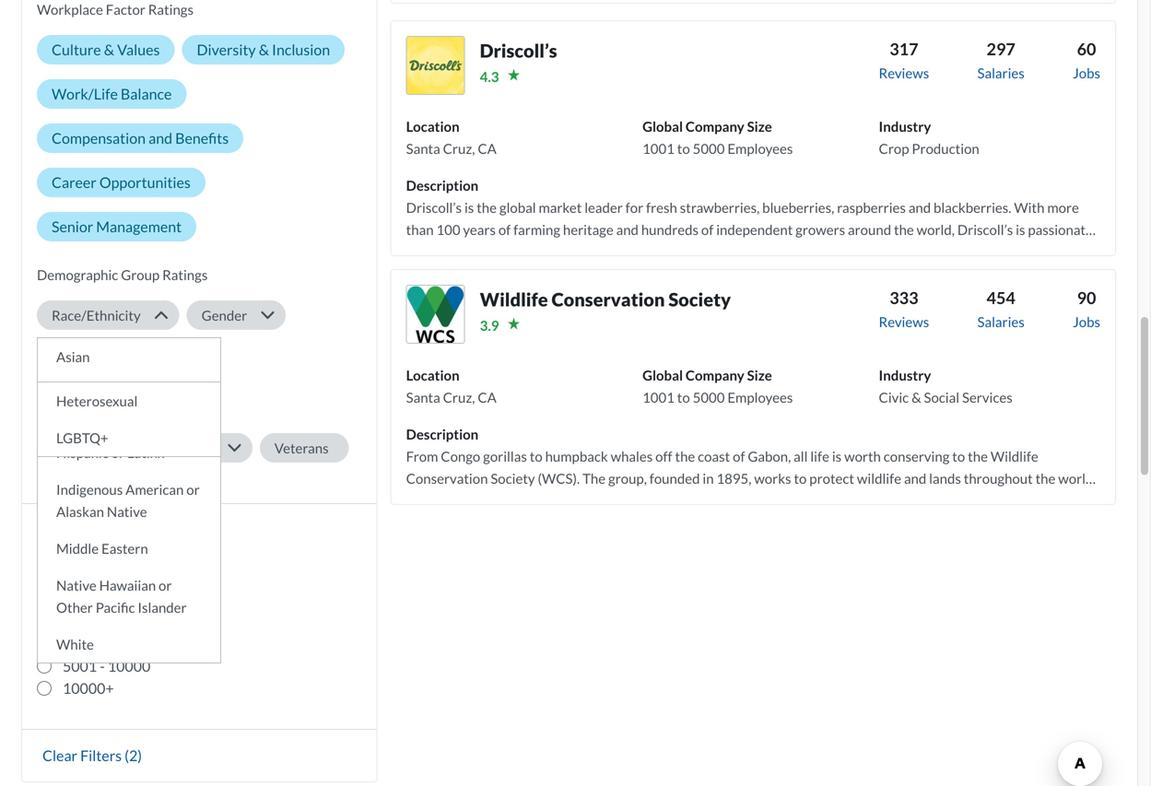 Task type: describe. For each thing, give the bounding box(es) containing it.
lgbtq+
[[56, 430, 108, 446]]

demographic
[[37, 267, 118, 283]]

management
[[96, 218, 182, 236]]

pacific
[[96, 600, 135, 616]]

4.3
[[480, 68, 499, 85]]

location santa cruz, ca for wildlife conservation society
[[406, 367, 497, 406]]

description for wildlife conservation society
[[406, 426, 479, 443]]

social
[[925, 389, 960, 406]]

wildlife
[[480, 289, 548, 311]]

filters
[[80, 747, 122, 765]]

200
[[91, 569, 116, 587]]

career
[[52, 173, 97, 191]]

333 reviews
[[879, 288, 930, 330]]

culture
[[52, 41, 101, 59]]

or inside indigenous american or alaskan native
[[187, 481, 200, 498]]

333
[[890, 288, 919, 308]]

diversity & inclusion button
[[182, 35, 345, 65]]

& for culture
[[104, 41, 114, 59]]

global for driscoll's
[[643, 118, 683, 135]]

culture & values
[[52, 41, 160, 59]]

2 vertical spatial size
[[163, 522, 193, 542]]

or inside native hawaiian or other pacific islander
[[159, 577, 172, 594]]

1001 for driscoll's
[[643, 140, 675, 157]]

work/life balance button
[[37, 79, 187, 109]]

benefits
[[175, 129, 229, 147]]

middle
[[56, 540, 99, 557]]

location for wildlife conservation society
[[406, 367, 460, 384]]

ratings for demographic group ratings
[[162, 267, 208, 283]]

297 salaries
[[978, 39, 1025, 81]]

& for diversity
[[259, 41, 269, 59]]

hawaiian
[[99, 577, 156, 594]]

parent
[[52, 440, 92, 457]]

317
[[890, 39, 919, 59]]

eastern
[[101, 540, 148, 557]]

compensation and benefits button
[[37, 124, 244, 153]]

heterosexual
[[56, 393, 138, 410]]

group
[[121, 267, 160, 283]]

industry for driscoll's
[[879, 118, 932, 135]]

to for wildlife conservation society
[[678, 389, 691, 406]]

society
[[669, 289, 732, 311]]

cruz, for wildlife conservation society
[[443, 389, 475, 406]]

caregiver
[[154, 440, 214, 457]]

90
[[1078, 288, 1097, 308]]

latinx
[[127, 445, 165, 461]]

black
[[56, 386, 89, 402]]

parent or family caregiver
[[52, 440, 214, 457]]

santa for driscoll's
[[406, 140, 441, 157]]

or for hispanic
[[111, 445, 125, 461]]

or for parent
[[95, 440, 108, 457]]

reviews for driscoll's
[[879, 65, 930, 81]]

compensation and benefits
[[52, 129, 229, 147]]

production
[[912, 140, 980, 157]]

factor
[[106, 1, 146, 18]]

career opportunities
[[52, 173, 191, 191]]

297
[[987, 39, 1016, 59]]

90 jobs
[[1074, 288, 1101, 330]]

workplace
[[37, 1, 103, 18]]

senior
[[52, 218, 93, 236]]

& inside "industry civic & social services"
[[912, 389, 922, 406]]

with
[[96, 396, 123, 412]]

culture & values button
[[37, 35, 175, 65]]

demographic group ratings
[[37, 267, 208, 283]]

hispanic
[[56, 445, 109, 461]]

islander
[[138, 600, 187, 616]]

- for 201
[[91, 591, 96, 609]]

location santa cruz, ca for driscoll's
[[406, 118, 497, 157]]

sexual orientation
[[52, 351, 165, 368]]

senior management
[[52, 218, 182, 236]]

501
[[63, 613, 88, 631]]

indigenous
[[56, 481, 123, 498]]

native hawaiian or other pacific islander
[[56, 577, 187, 616]]

201
[[63, 591, 88, 609]]

people
[[52, 396, 93, 412]]

compensation
[[52, 129, 146, 147]]

industry for wildlife conservation society
[[879, 367, 932, 384]]

size for driscoll's
[[748, 118, 773, 135]]

balance
[[121, 85, 172, 103]]

501 - 1000
[[63, 613, 133, 631]]

1001 - 5000
[[63, 635, 142, 653]]

- for 51
[[83, 569, 88, 587]]

2 vertical spatial 1001
[[63, 635, 97, 653]]

51
[[63, 569, 80, 587]]

60
[[1078, 39, 1097, 59]]

senior management button
[[37, 212, 197, 242]]

60 jobs
[[1074, 39, 1101, 81]]

diversity
[[197, 41, 256, 59]]

asian
[[56, 349, 90, 365]]

clear
[[42, 747, 77, 765]]

5001 - 10000
[[63, 658, 151, 676]]

1000
[[99, 613, 133, 631]]

services
[[963, 389, 1013, 406]]

global for wildlife conservation society
[[643, 367, 683, 384]]

inclusion
[[272, 41, 330, 59]]

500
[[99, 591, 125, 609]]



Task type: locate. For each thing, give the bounding box(es) containing it.
orientation
[[94, 351, 165, 368]]

2 location from the top
[[406, 367, 460, 384]]

driscoll's image
[[406, 36, 465, 95]]

1 vertical spatial ca
[[478, 389, 497, 406]]

santa down driscoll's image
[[406, 140, 441, 157]]

ratings for workplace factor ratings
[[148, 1, 194, 18]]

jobs down 60
[[1074, 65, 1101, 81]]

sexual
[[52, 351, 91, 368]]

civic
[[879, 389, 910, 406]]

industry up the civic at the right
[[879, 367, 932, 384]]

and
[[149, 129, 173, 147]]

- for 501
[[91, 613, 96, 631]]

american inside black or african american
[[56, 408, 115, 424]]

jobs
[[1074, 65, 1101, 81], [1074, 314, 1101, 330]]

employees
[[728, 140, 793, 157], [728, 389, 793, 406]]

ca for driscoll's
[[478, 140, 497, 157]]

reviews
[[879, 65, 930, 81], [879, 314, 930, 330]]

2 jobs from the top
[[1074, 314, 1101, 330]]

or left latinx
[[111, 445, 125, 461]]

native inside indigenous american or alaskan native
[[107, 504, 147, 520]]

location down driscoll's image
[[406, 118, 460, 135]]

2 reviews from the top
[[879, 314, 930, 330]]

work/life
[[52, 85, 118, 103]]

0 vertical spatial location
[[406, 118, 460, 135]]

cruz, down the wildlife conservation society image
[[443, 389, 475, 406]]

10000+
[[63, 680, 114, 698]]

2 vertical spatial company
[[89, 522, 159, 542]]

or right the black at the left of the page
[[92, 386, 105, 402]]

salaries down the 454
[[978, 314, 1025, 330]]

ca
[[478, 140, 497, 157], [478, 389, 497, 406]]

or for black
[[92, 386, 105, 402]]

santa
[[406, 140, 441, 157], [406, 389, 441, 406]]

family
[[111, 440, 151, 457]]

reviews down "317"
[[879, 65, 930, 81]]

location
[[406, 118, 460, 135], [406, 367, 460, 384]]

10000
[[108, 658, 151, 676]]

location down the wildlife conservation society image
[[406, 367, 460, 384]]

- right 501
[[91, 613, 96, 631]]

2 santa from the top
[[406, 389, 441, 406]]

black or african american
[[56, 386, 152, 424]]

indigenous american or alaskan native
[[56, 481, 200, 520]]

201 - 500
[[63, 591, 125, 609]]

0 vertical spatial global
[[643, 118, 683, 135]]

hispanic or latinx
[[56, 445, 165, 461]]

1 employees from the top
[[728, 140, 793, 157]]

1 vertical spatial cruz,
[[443, 389, 475, 406]]

454
[[987, 288, 1016, 308]]

santa for wildlife conservation society
[[406, 389, 441, 406]]

native up other
[[56, 577, 97, 594]]

ca for wildlife conservation society
[[478, 389, 497, 406]]

driscoll's
[[480, 40, 558, 62]]

industry inside "industry civic & social services"
[[879, 367, 932, 384]]

0 vertical spatial ca
[[478, 140, 497, 157]]

- down "501 - 1000"
[[100, 635, 105, 653]]

work/life balance
[[52, 85, 172, 103]]

317 reviews
[[879, 39, 930, 81]]

0 horizontal spatial native
[[56, 577, 97, 594]]

0 vertical spatial size
[[748, 118, 773, 135]]

1 to from the top
[[678, 140, 691, 157]]

1 ca from the top
[[478, 140, 497, 157]]

1 vertical spatial location
[[406, 367, 460, 384]]

global company size 1001 to 5000 employees for driscoll's
[[643, 118, 793, 157]]

crop
[[879, 140, 910, 157]]

1 horizontal spatial &
[[259, 41, 269, 59]]

1 vertical spatial global
[[643, 367, 683, 384]]

2 employees from the top
[[728, 389, 793, 406]]

2 horizontal spatial &
[[912, 389, 922, 406]]

or down caregiver on the bottom of the page
[[187, 481, 200, 498]]

industry up crop
[[879, 118, 932, 135]]

2 cruz, from the top
[[443, 389, 475, 406]]

2 location santa cruz, ca from the top
[[406, 367, 497, 406]]

0 horizontal spatial &
[[104, 41, 114, 59]]

or left family
[[95, 440, 108, 457]]

1 vertical spatial size
[[748, 367, 773, 384]]

& left inclusion
[[259, 41, 269, 59]]

reviews for wildlife conservation society
[[879, 314, 930, 330]]

2 description from the top
[[406, 426, 479, 443]]

0 vertical spatial american
[[56, 408, 115, 424]]

diversity & inclusion
[[197, 41, 330, 59]]

1 vertical spatial santa
[[406, 389, 441, 406]]

1 vertical spatial location santa cruz, ca
[[406, 367, 497, 406]]

51 - 200
[[63, 569, 116, 587]]

1 santa from the top
[[406, 140, 441, 157]]

3.9
[[480, 317, 499, 334]]

- for 1001
[[100, 635, 105, 653]]

career opportunities button
[[37, 168, 206, 197]]

native up global company size
[[107, 504, 147, 520]]

- right 1
[[74, 547, 79, 565]]

to
[[678, 140, 691, 157], [678, 389, 691, 406]]

1 location from the top
[[406, 118, 460, 135]]

0 vertical spatial native
[[107, 504, 147, 520]]

ratings right "factor"
[[148, 1, 194, 18]]

1 vertical spatial description
[[406, 426, 479, 443]]

2 ca from the top
[[478, 389, 497, 406]]

other
[[56, 600, 93, 616]]

industry civic & social services
[[879, 367, 1013, 406]]

company for wildlife conservation society
[[686, 367, 745, 384]]

0 vertical spatial employees
[[728, 140, 793, 157]]

1 vertical spatial global company size 1001 to 5000 employees
[[643, 367, 793, 406]]

1 vertical spatial employees
[[728, 389, 793, 406]]

0 vertical spatial description
[[406, 177, 479, 194]]

ca down 4.3
[[478, 140, 497, 157]]

alaskan
[[56, 504, 104, 520]]

or up islander
[[159, 577, 172, 594]]

global company size 1001 to 5000 employees for wildlife conservation society
[[643, 367, 793, 406]]

people with disabilities
[[52, 396, 193, 412]]

1 vertical spatial company
[[686, 367, 745, 384]]

50
[[82, 547, 99, 565]]

2 salaries from the top
[[978, 314, 1025, 330]]

company for driscoll's
[[686, 118, 745, 135]]

description for driscoll's
[[406, 177, 479, 194]]

jobs down 90
[[1074, 314, 1101, 330]]

wildlife conservation society image
[[406, 285, 465, 344]]

conservation
[[552, 289, 665, 311]]

0 vertical spatial cruz,
[[443, 140, 475, 157]]

ratings right group
[[162, 267, 208, 283]]

clear filters (2) button
[[37, 746, 148, 766]]

1 description from the top
[[406, 177, 479, 194]]

0 vertical spatial reviews
[[879, 65, 930, 81]]

location santa cruz, ca
[[406, 118, 497, 157], [406, 367, 497, 406]]

5001
[[63, 658, 97, 676]]

1 vertical spatial 1001
[[643, 389, 675, 406]]

0 horizontal spatial american
[[56, 408, 115, 424]]

jobs for wildlife conservation society
[[1074, 314, 1101, 330]]

cruz, for driscoll's
[[443, 140, 475, 157]]

1 horizontal spatial native
[[107, 504, 147, 520]]

1 vertical spatial salaries
[[978, 314, 1025, 330]]

middle eastern
[[56, 540, 148, 557]]

1001 for wildlife conservation society
[[643, 389, 675, 406]]

1 cruz, from the top
[[443, 140, 475, 157]]

industry inside industry crop production
[[879, 118, 932, 135]]

- down 1001 - 5000
[[100, 658, 105, 676]]

industry crop production
[[879, 118, 980, 157]]

white
[[56, 636, 94, 653]]

size for wildlife conservation society
[[748, 367, 773, 384]]

5000 for driscoll's
[[693, 140, 725, 157]]

values
[[117, 41, 160, 59]]

1 salaries from the top
[[978, 65, 1025, 81]]

0 vertical spatial jobs
[[1074, 65, 1101, 81]]

race/ethnicity
[[52, 307, 141, 324]]

to for driscoll's
[[678, 140, 691, 157]]

global
[[643, 118, 683, 135], [643, 367, 683, 384], [37, 522, 85, 542]]

salaries for wildlife conservation society
[[978, 314, 1025, 330]]

1 global company size 1001 to 5000 employees from the top
[[643, 118, 793, 157]]

1 vertical spatial native
[[56, 577, 97, 594]]

gender
[[202, 307, 247, 324]]

&
[[104, 41, 114, 59], [259, 41, 269, 59], [912, 389, 922, 406]]

santa down the wildlife conservation society image
[[406, 389, 441, 406]]

american up lgbtq+
[[56, 408, 115, 424]]

american inside indigenous american or alaskan native
[[126, 481, 184, 498]]

0 vertical spatial location santa cruz, ca
[[406, 118, 497, 157]]

-
[[74, 547, 79, 565], [83, 569, 88, 587], [91, 591, 96, 609], [91, 613, 96, 631], [100, 635, 105, 653], [100, 658, 105, 676]]

ratings
[[148, 1, 194, 18], [162, 267, 208, 283]]

employees for driscoll's
[[728, 140, 793, 157]]

& right the civic at the right
[[912, 389, 922, 406]]

5000 for wildlife conservation society
[[693, 389, 725, 406]]

0 vertical spatial company
[[686, 118, 745, 135]]

american down latinx
[[126, 481, 184, 498]]

disabilities
[[126, 396, 193, 412]]

global company size
[[37, 522, 193, 542]]

1 vertical spatial reviews
[[879, 314, 930, 330]]

- right "51"
[[83, 569, 88, 587]]

veterans
[[275, 440, 329, 457]]

2 vertical spatial global
[[37, 522, 85, 542]]

1 - 50
[[63, 547, 99, 565]]

location santa cruz, ca down 3.9
[[406, 367, 497, 406]]

- right 201 on the left of page
[[91, 591, 96, 609]]

cruz,
[[443, 140, 475, 157], [443, 389, 475, 406]]

employees for wildlife conservation society
[[728, 389, 793, 406]]

- for 5001
[[100, 658, 105, 676]]

size
[[748, 118, 773, 135], [748, 367, 773, 384], [163, 522, 193, 542]]

1 vertical spatial jobs
[[1074, 314, 1101, 330]]

5000
[[693, 140, 725, 157], [693, 389, 725, 406], [108, 635, 142, 653]]

reviews down 333
[[879, 314, 930, 330]]

salaries down 297
[[978, 65, 1025, 81]]

0 vertical spatial salaries
[[978, 65, 1025, 81]]

cruz, down driscoll's image
[[443, 140, 475, 157]]

ca down 3.9
[[478, 389, 497, 406]]

african
[[108, 386, 152, 402]]

0 vertical spatial santa
[[406, 140, 441, 157]]

2 industry from the top
[[879, 367, 932, 384]]

1 vertical spatial american
[[126, 481, 184, 498]]

description
[[406, 177, 479, 194], [406, 426, 479, 443]]

1 vertical spatial 5000
[[693, 389, 725, 406]]

1 vertical spatial ratings
[[162, 267, 208, 283]]

1001
[[643, 140, 675, 157], [643, 389, 675, 406], [63, 635, 97, 653]]

location for driscoll's
[[406, 118, 460, 135]]

1 horizontal spatial american
[[126, 481, 184, 498]]

clear filters (2)
[[42, 747, 142, 765]]

1 vertical spatial to
[[678, 389, 691, 406]]

1 location santa cruz, ca from the top
[[406, 118, 497, 157]]

wildlife conservation society
[[480, 289, 732, 311]]

opportunities
[[99, 173, 191, 191]]

native inside native hawaiian or other pacific islander
[[56, 577, 97, 594]]

0 vertical spatial 5000
[[693, 140, 725, 157]]

0 vertical spatial ratings
[[148, 1, 194, 18]]

0 vertical spatial 1001
[[643, 140, 675, 157]]

1 vertical spatial industry
[[879, 367, 932, 384]]

location santa cruz, ca down 4.3
[[406, 118, 497, 157]]

2 global company size 1001 to 5000 employees from the top
[[643, 367, 793, 406]]

salaries for driscoll's
[[978, 65, 1025, 81]]

jobs for driscoll's
[[1074, 65, 1101, 81]]

2 vertical spatial 5000
[[108, 635, 142, 653]]

(2)
[[125, 747, 142, 765]]

1 jobs from the top
[[1074, 65, 1101, 81]]

workplace factor ratings
[[37, 1, 194, 18]]

0 vertical spatial industry
[[879, 118, 932, 135]]

0 vertical spatial to
[[678, 140, 691, 157]]

& left the 'values'
[[104, 41, 114, 59]]

0 vertical spatial global company size 1001 to 5000 employees
[[643, 118, 793, 157]]

2 to from the top
[[678, 389, 691, 406]]

- for 1
[[74, 547, 79, 565]]

1 reviews from the top
[[879, 65, 930, 81]]

1
[[63, 547, 71, 565]]

1 industry from the top
[[879, 118, 932, 135]]

or inside black or african american
[[92, 386, 105, 402]]



Task type: vqa. For each thing, say whether or not it's contained in the screenshot.


